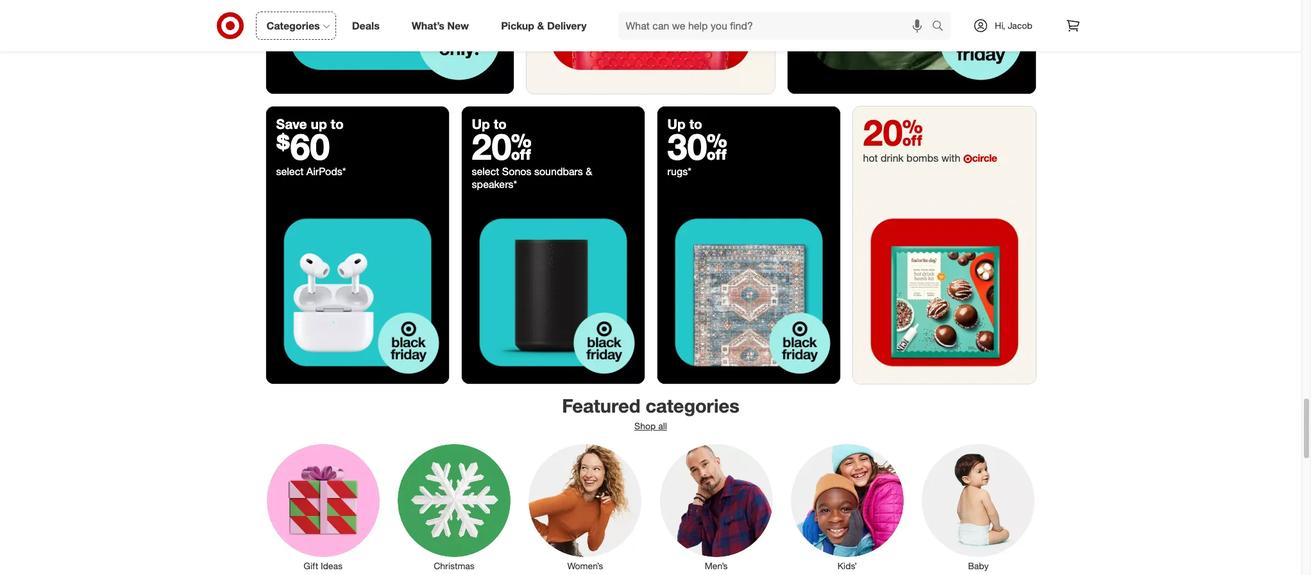 Task type: describe. For each thing, give the bounding box(es) containing it.
with
[[942, 151, 961, 164]]

save up to
[[276, 115, 344, 132]]

circle
[[973, 151, 998, 164]]

select for $60
[[276, 165, 304, 178]]

men's
[[705, 560, 728, 571]]

baby
[[969, 560, 989, 571]]

kids' link
[[782, 442, 913, 572]]

target black friday image for $60
[[266, 201, 449, 384]]

kids'
[[838, 560, 858, 571]]

delivery
[[547, 19, 587, 32]]

what's
[[412, 19, 445, 32]]

what's new link
[[401, 12, 485, 40]]

women's link
[[520, 442, 651, 572]]

men's link
[[651, 442, 782, 572]]

categories
[[646, 394, 740, 417]]

target black friday image for 20
[[462, 201, 645, 384]]

1 horizontal spatial 20
[[863, 110, 923, 154]]

all
[[659, 420, 667, 431]]

shop all link
[[635, 420, 667, 431]]

airpods*
[[307, 165, 346, 178]]

select for 20
[[472, 165, 500, 178]]

deals link
[[341, 12, 396, 40]]

women's
[[568, 560, 603, 571]]

drink
[[881, 151, 904, 164]]

new
[[448, 19, 469, 32]]

gift
[[304, 560, 318, 571]]

hot
[[863, 151, 878, 164]]

gift ideas
[[304, 560, 343, 571]]

gift ideas link
[[258, 442, 389, 572]]

search
[[927, 20, 958, 33]]

up to for 30
[[668, 115, 703, 132]]

pickup & delivery link
[[490, 12, 603, 40]]



Task type: locate. For each thing, give the bounding box(es) containing it.
jacob
[[1008, 20, 1033, 31]]

to for 20
[[494, 115, 507, 132]]

to up sonos
[[494, 115, 507, 132]]

rugs*
[[668, 165, 692, 178]]

up
[[311, 115, 327, 132]]

1 vertical spatial &
[[586, 165, 593, 178]]

2 to from the left
[[494, 115, 507, 132]]

what's new
[[412, 19, 469, 32]]

to for 30
[[690, 115, 703, 132]]

up
[[472, 115, 490, 132], [668, 115, 686, 132]]

2 select from the left
[[472, 165, 500, 178]]

1 select from the left
[[276, 165, 304, 178]]

categories
[[267, 19, 320, 32]]

0 horizontal spatial select
[[276, 165, 304, 178]]

0 vertical spatial &
[[537, 19, 545, 32]]

up up rugs*
[[668, 115, 686, 132]]

select inside "select sonos soundbars & speakers*"
[[472, 165, 500, 178]]

hi,
[[995, 20, 1006, 31]]

pickup & delivery
[[501, 19, 587, 32]]

save
[[276, 115, 307, 132]]

20 left the with
[[863, 110, 923, 154]]

3 target black friday image from the left
[[657, 201, 840, 384]]

categories link
[[256, 12, 336, 40]]

hi, jacob
[[995, 20, 1033, 31]]

featured
[[562, 394, 641, 417]]

up for 30
[[668, 115, 686, 132]]

target black friday image
[[266, 201, 449, 384], [462, 201, 645, 384], [657, 201, 840, 384]]

1 horizontal spatial to
[[494, 115, 507, 132]]

select airpods*
[[276, 165, 349, 178]]

up to
[[472, 115, 507, 132], [668, 115, 703, 132]]

& right soundbars
[[586, 165, 593, 178]]

to
[[331, 115, 344, 132], [494, 115, 507, 132], [690, 115, 703, 132]]

up to for 20
[[472, 115, 507, 132]]

sonos
[[502, 165, 532, 178]]

1 horizontal spatial &
[[586, 165, 593, 178]]

to up rugs*
[[690, 115, 703, 132]]

0 horizontal spatial up to
[[472, 115, 507, 132]]

0 horizontal spatial up
[[472, 115, 490, 132]]

3 to from the left
[[690, 115, 703, 132]]

up up speakers*
[[472, 115, 490, 132]]

featured categories shop all
[[562, 394, 740, 431]]

speakers*
[[472, 178, 517, 190]]

pickup
[[501, 19, 535, 32]]

to right the up
[[331, 115, 344, 132]]

20 up speakers*
[[472, 124, 532, 168]]

up to up rugs*
[[668, 115, 703, 132]]

bombs
[[907, 151, 939, 164]]

target black friday image for 30
[[657, 201, 840, 384]]

search button
[[927, 12, 958, 42]]

0 horizontal spatial to
[[331, 115, 344, 132]]

& right pickup
[[537, 19, 545, 32]]

30
[[668, 124, 728, 168]]

What can we help you find? suggestions appear below search field
[[618, 12, 936, 40]]

1 up to from the left
[[472, 115, 507, 132]]

2 horizontal spatial target black friday image
[[657, 201, 840, 384]]

up for 20
[[472, 115, 490, 132]]

0 horizontal spatial target black friday image
[[266, 201, 449, 384]]

1 horizontal spatial up to
[[668, 115, 703, 132]]

1 horizontal spatial select
[[472, 165, 500, 178]]

2 horizontal spatial to
[[690, 115, 703, 132]]

christmas link
[[389, 442, 520, 572]]

ideas
[[321, 560, 343, 571]]

select
[[276, 165, 304, 178], [472, 165, 500, 178]]

1 to from the left
[[331, 115, 344, 132]]

1 horizontal spatial up
[[668, 115, 686, 132]]

0 horizontal spatial &
[[537, 19, 545, 32]]

select left sonos
[[472, 165, 500, 178]]

shop
[[635, 420, 656, 431]]

select sonos soundbars & speakers*
[[472, 165, 593, 190]]

deals
[[352, 19, 380, 32]]

hot drink bombs with
[[863, 151, 964, 164]]

20
[[863, 110, 923, 154], [472, 124, 532, 168]]

select left the airpods*
[[276, 165, 304, 178]]

1 up from the left
[[472, 115, 490, 132]]

0 horizontal spatial 20
[[472, 124, 532, 168]]

$60
[[276, 124, 330, 168]]

&
[[537, 19, 545, 32], [586, 165, 593, 178]]

2 target black friday image from the left
[[462, 201, 645, 384]]

1 target black friday image from the left
[[266, 201, 449, 384]]

2 up to from the left
[[668, 115, 703, 132]]

baby link
[[913, 442, 1044, 572]]

1 horizontal spatial target black friday image
[[462, 201, 645, 384]]

& inside "select sonos soundbars & speakers*"
[[586, 165, 593, 178]]

christmas
[[434, 560, 475, 571]]

2 up from the left
[[668, 115, 686, 132]]

soundbars
[[535, 165, 583, 178]]

up to up sonos
[[472, 115, 507, 132]]



Task type: vqa. For each thing, say whether or not it's contained in the screenshot.
middle to
yes



